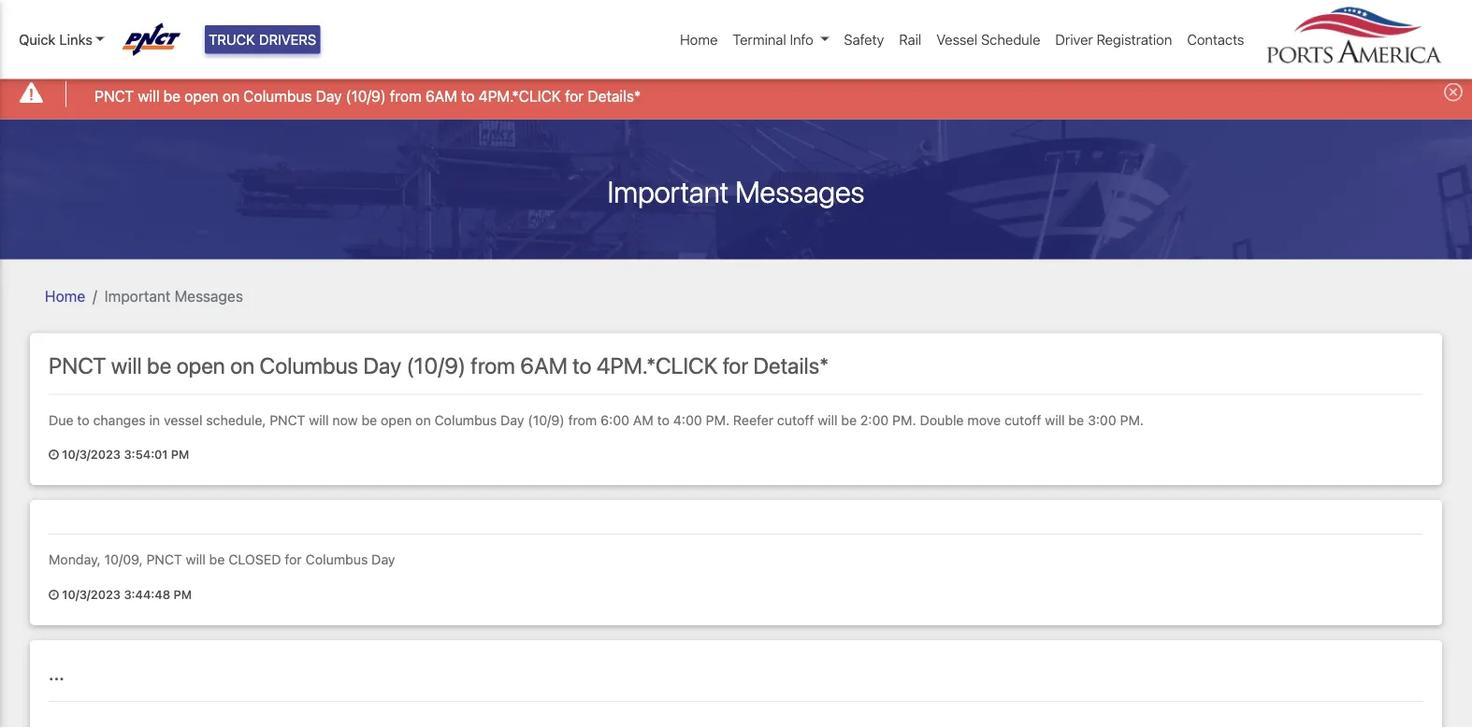 Task type: locate. For each thing, give the bounding box(es) containing it.
0 horizontal spatial (10/9)
[[346, 87, 386, 105]]

columbus
[[243, 87, 312, 105], [260, 352, 358, 378], [435, 412, 497, 428], [306, 552, 368, 568]]

day inside alert
[[316, 87, 342, 105]]

4pm.*click
[[479, 87, 561, 105], [597, 352, 718, 378]]

open up vessel
[[176, 352, 225, 378]]

0 horizontal spatial for
[[285, 552, 302, 568]]

pm.
[[706, 412, 730, 428], [893, 412, 916, 428], [1120, 412, 1144, 428]]

contacts
[[1187, 31, 1245, 48]]

pm. right 2:00 at the right bottom of the page
[[893, 412, 916, 428]]

pm right 3:54:01
[[171, 447, 189, 461]]

cutoff right move
[[1005, 412, 1042, 428]]

10/3/2023 right clock o icon
[[62, 587, 121, 601]]

due
[[49, 412, 73, 428]]

1 vertical spatial home link
[[45, 287, 85, 305]]

1 vertical spatial 4pm.*click
[[597, 352, 718, 378]]

on up schedule,
[[230, 352, 255, 378]]

truck drivers
[[209, 31, 316, 48]]

1 vertical spatial pnct will be open on columbus day (10/9) from 6am to 4pm.*click for details*
[[49, 352, 829, 378]]

2 pm. from the left
[[893, 412, 916, 428]]

am
[[633, 412, 654, 428]]

1 horizontal spatial (10/9)
[[406, 352, 466, 378]]

0 horizontal spatial pm.
[[706, 412, 730, 428]]

home
[[680, 31, 718, 48], [45, 287, 85, 305]]

1 vertical spatial 10/3/2023
[[62, 587, 121, 601]]

safety
[[844, 31, 884, 48]]

0 vertical spatial open
[[185, 87, 219, 105]]

1 horizontal spatial home link
[[673, 21, 725, 57]]

0 vertical spatial 6am
[[425, 87, 457, 105]]

2 horizontal spatial pm.
[[1120, 412, 1144, 428]]

due to changes in vessel schedule, pnct will now be open on columbus day (10/9) from 6:00 am to 4:00 pm.  reefer cutoff will be 2:00 pm.  double move cutoff will be 3:00 pm.
[[49, 412, 1144, 428]]

1 horizontal spatial details*
[[753, 352, 829, 378]]

to
[[461, 87, 475, 105], [573, 352, 592, 378], [77, 412, 90, 428], [657, 412, 670, 428]]

1 horizontal spatial for
[[565, 87, 584, 105]]

0 vertical spatial pnct will be open on columbus day (10/9) from 6am to 4pm.*click for details*
[[95, 87, 641, 105]]

10/3/2023 right clock o image
[[62, 447, 121, 461]]

pnct
[[95, 87, 134, 105], [49, 352, 106, 378], [270, 412, 305, 428], [146, 552, 182, 568]]

open
[[185, 87, 219, 105], [176, 352, 225, 378], [381, 412, 412, 428]]

pm right 3:44:48
[[173, 587, 192, 601]]

driver registration link
[[1048, 21, 1180, 57]]

1 vertical spatial (10/9)
[[406, 352, 466, 378]]

0 horizontal spatial messages
[[175, 287, 243, 305]]

1 vertical spatial important messages
[[104, 287, 243, 305]]

cutoff right the reefer
[[777, 412, 814, 428]]

driver
[[1056, 31, 1093, 48]]

2 horizontal spatial from
[[568, 412, 597, 428]]

0 horizontal spatial 6am
[[425, 87, 457, 105]]

1 horizontal spatial from
[[471, 352, 515, 378]]

1 10/3/2023 from the top
[[62, 447, 121, 461]]

10/3/2023
[[62, 447, 121, 461], [62, 587, 121, 601]]

on down truck
[[223, 87, 240, 105]]

6am
[[425, 87, 457, 105], [520, 352, 568, 378]]

1 vertical spatial pm
[[173, 587, 192, 601]]

will
[[138, 87, 160, 105], [111, 352, 142, 378], [309, 412, 329, 428], [818, 412, 838, 428], [1045, 412, 1065, 428], [186, 552, 206, 568]]

0 vertical spatial important messages
[[608, 174, 865, 209]]

important messages
[[608, 174, 865, 209], [104, 287, 243, 305]]

2 cutoff from the left
[[1005, 412, 1042, 428]]

0 vertical spatial home link
[[673, 21, 725, 57]]

double
[[920, 412, 964, 428]]

from
[[390, 87, 422, 105], [471, 352, 515, 378], [568, 412, 597, 428]]

be
[[163, 87, 181, 105], [147, 352, 171, 378], [362, 412, 377, 428], [841, 412, 857, 428], [1069, 412, 1084, 428], [209, 552, 225, 568]]

to inside alert
[[461, 87, 475, 105]]

1 horizontal spatial important messages
[[608, 174, 865, 209]]

quick
[[19, 31, 56, 48]]

(10/9)
[[346, 87, 386, 105], [406, 352, 466, 378], [528, 412, 565, 428]]

pnct down quick links link
[[95, 87, 134, 105]]

important
[[608, 174, 729, 209], [104, 287, 171, 305]]

open right now
[[381, 412, 412, 428]]

0 vertical spatial messages
[[736, 174, 865, 209]]

pm
[[171, 447, 189, 461], [173, 587, 192, 601]]

10/09,
[[104, 552, 143, 568]]

vessel
[[937, 31, 978, 48]]

closed
[[228, 552, 281, 568]]

pnct will be open on columbus day (10/9) from 6am to 4pm.*click for details* alert
[[0, 69, 1472, 119]]

pnct will be open on columbus day (10/9) from 6am to 4pm.*click for details*
[[95, 87, 641, 105], [49, 352, 829, 378]]

truck drivers link
[[205, 25, 320, 54]]

1 horizontal spatial 4pm.*click
[[597, 352, 718, 378]]

3:54:01
[[124, 447, 168, 461]]

1 vertical spatial messages
[[175, 287, 243, 305]]

0 horizontal spatial details*
[[588, 87, 641, 105]]

on right now
[[415, 412, 431, 428]]

home link
[[673, 21, 725, 57], [45, 287, 85, 305]]

on
[[223, 87, 240, 105], [230, 352, 255, 378], [415, 412, 431, 428]]

0 horizontal spatial cutoff
[[777, 412, 814, 428]]

close image
[[1444, 83, 1463, 101]]

0 vertical spatial (10/9)
[[346, 87, 386, 105]]

0 vertical spatial 10/3/2023
[[62, 447, 121, 461]]

pm. right "3:00"
[[1120, 412, 1144, 428]]

1 horizontal spatial pm.
[[893, 412, 916, 428]]

pnct up 3:44:48
[[146, 552, 182, 568]]

for
[[565, 87, 584, 105], [723, 352, 749, 378], [285, 552, 302, 568]]

0 vertical spatial details*
[[588, 87, 641, 105]]

now
[[332, 412, 358, 428]]

1 horizontal spatial home
[[680, 31, 718, 48]]

1 vertical spatial home
[[45, 287, 85, 305]]

monday, 10/09, pnct will be closed for columbus day
[[49, 552, 395, 568]]

0 vertical spatial for
[[565, 87, 584, 105]]

0 horizontal spatial important messages
[[104, 287, 243, 305]]

0 horizontal spatial 4pm.*click
[[479, 87, 561, 105]]

2 horizontal spatial for
[[723, 352, 749, 378]]

2 vertical spatial for
[[285, 552, 302, 568]]

safety link
[[837, 21, 892, 57]]

be inside alert
[[163, 87, 181, 105]]

2 10/3/2023 from the top
[[62, 587, 121, 601]]

1 vertical spatial from
[[471, 352, 515, 378]]

6am inside alert
[[425, 87, 457, 105]]

10/3/2023 for 3:44:48
[[62, 587, 121, 601]]

0 vertical spatial pm
[[171, 447, 189, 461]]

0 vertical spatial from
[[390, 87, 422, 105]]

0 vertical spatial on
[[223, 87, 240, 105]]

schedule
[[981, 31, 1041, 48]]

monday,
[[49, 552, 101, 568]]

details*
[[588, 87, 641, 105], [753, 352, 829, 378]]

1 horizontal spatial 6am
[[520, 352, 568, 378]]

3:44:48
[[124, 587, 170, 601]]

1 horizontal spatial cutoff
[[1005, 412, 1042, 428]]

0 horizontal spatial home link
[[45, 287, 85, 305]]

1 horizontal spatial important
[[608, 174, 729, 209]]

0 horizontal spatial from
[[390, 87, 422, 105]]

1 vertical spatial for
[[723, 352, 749, 378]]

1 vertical spatial important
[[104, 287, 171, 305]]

0 vertical spatial 4pm.*click
[[479, 87, 561, 105]]

day
[[316, 87, 342, 105], [363, 352, 401, 378], [501, 412, 524, 428], [372, 552, 395, 568]]

vessel schedule
[[937, 31, 1041, 48]]

pm. right 4:00
[[706, 412, 730, 428]]

0 horizontal spatial important
[[104, 287, 171, 305]]

messages
[[736, 174, 865, 209], [175, 287, 243, 305]]

open down truck
[[185, 87, 219, 105]]

cutoff
[[777, 412, 814, 428], [1005, 412, 1042, 428]]

10/3/2023 3:44:48 pm
[[59, 587, 192, 601]]

pnct inside pnct will be open on columbus day (10/9) from 6am to 4pm.*click for details* link
[[95, 87, 134, 105]]

2 horizontal spatial (10/9)
[[528, 412, 565, 428]]

pnct up the due
[[49, 352, 106, 378]]



Task type: vqa. For each thing, say whether or not it's contained in the screenshot.
safety "Link"
yes



Task type: describe. For each thing, give the bounding box(es) containing it.
0 vertical spatial important
[[608, 174, 729, 209]]

6:00
[[601, 412, 630, 428]]

3:00
[[1088, 412, 1117, 428]]

quick links
[[19, 31, 93, 48]]

pm for 10/3/2023 3:54:01 pm
[[171, 447, 189, 461]]

contacts link
[[1180, 21, 1252, 57]]

vessel
[[164, 412, 202, 428]]

0 vertical spatial home
[[680, 31, 718, 48]]

10/3/2023 for 3:54:01
[[62, 447, 121, 461]]

terminal info
[[733, 31, 814, 48]]

links
[[59, 31, 93, 48]]

4:00
[[673, 412, 702, 428]]

pnct will be open on columbus day (10/9) from 6am to 4pm.*click for details* inside alert
[[95, 87, 641, 105]]

1 vertical spatial on
[[230, 352, 255, 378]]

0 horizontal spatial home
[[45, 287, 85, 305]]

1 cutoff from the left
[[777, 412, 814, 428]]

(10/9) inside alert
[[346, 87, 386, 105]]

drivers
[[259, 31, 316, 48]]

will inside pnct will be open on columbus day (10/9) from 6am to 4pm.*click for details* link
[[138, 87, 160, 105]]

2 vertical spatial (10/9)
[[528, 412, 565, 428]]

changes
[[93, 412, 146, 428]]

open inside alert
[[185, 87, 219, 105]]

2:00
[[861, 412, 889, 428]]

terminal
[[733, 31, 786, 48]]

clock o image
[[49, 449, 59, 461]]

rail link
[[892, 21, 929, 57]]

from inside alert
[[390, 87, 422, 105]]

2 vertical spatial on
[[415, 412, 431, 428]]

rail
[[899, 31, 922, 48]]

1 pm. from the left
[[706, 412, 730, 428]]

registration
[[1097, 31, 1172, 48]]

1 vertical spatial 6am
[[520, 352, 568, 378]]

2 vertical spatial from
[[568, 412, 597, 428]]

1 horizontal spatial messages
[[736, 174, 865, 209]]

1 vertical spatial open
[[176, 352, 225, 378]]

info
[[790, 31, 814, 48]]

4pm.*click inside alert
[[479, 87, 561, 105]]

pnct right schedule,
[[270, 412, 305, 428]]

clock o image
[[49, 589, 59, 601]]

...
[[49, 659, 64, 686]]

driver registration
[[1056, 31, 1172, 48]]

details* inside alert
[[588, 87, 641, 105]]

10/3/2023 3:54:01 pm
[[59, 447, 189, 461]]

move
[[968, 412, 1001, 428]]

pnct will be open on columbus day (10/9) from 6am to 4pm.*click for details* link
[[95, 85, 641, 107]]

in
[[149, 412, 160, 428]]

3 pm. from the left
[[1120, 412, 1144, 428]]

on inside alert
[[223, 87, 240, 105]]

reefer
[[733, 412, 774, 428]]

truck
[[209, 31, 255, 48]]

2 vertical spatial open
[[381, 412, 412, 428]]

terminal info link
[[725, 21, 837, 57]]

columbus inside pnct will be open on columbus day (10/9) from 6am to 4pm.*click for details* link
[[243, 87, 312, 105]]

schedule,
[[206, 412, 266, 428]]

for inside alert
[[565, 87, 584, 105]]

quick links link
[[19, 29, 105, 50]]

pm for 10/3/2023 3:44:48 pm
[[173, 587, 192, 601]]

1 vertical spatial details*
[[753, 352, 829, 378]]

vessel schedule link
[[929, 21, 1048, 57]]



